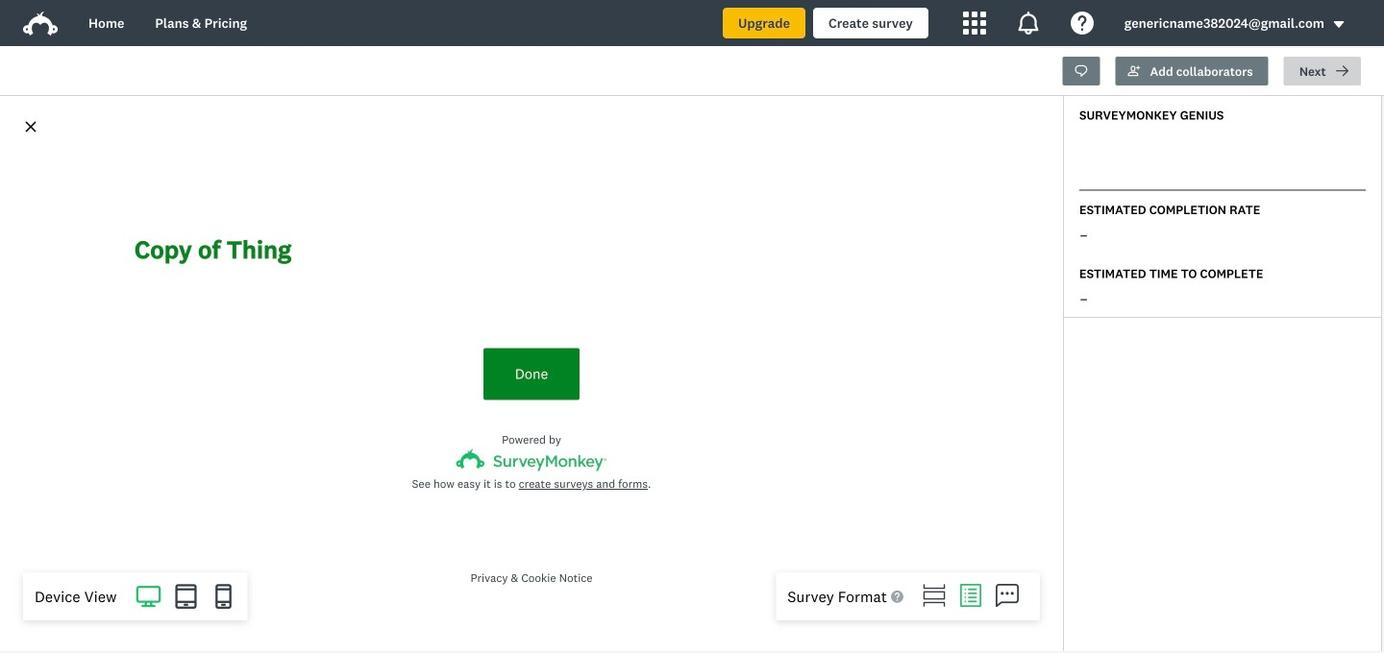 Task type: describe. For each thing, give the bounding box(es) containing it.
switch to classic image
[[959, 584, 982, 607]]

2 products icon image from the left
[[1017, 12, 1040, 35]]



Task type: vqa. For each thing, say whether or not it's contained in the screenshot.
the Help Icon
yes



Task type: locate. For each thing, give the bounding box(es) containing it.
help icon image
[[1070, 12, 1094, 35]]

surveymonkey logo image
[[23, 12, 58, 36]]

1 horizontal spatial products icon image
[[1017, 12, 1040, 35]]

switch to one question at a time image
[[923, 584, 946, 607]]

dropdown arrow image
[[1332, 18, 1346, 31]]

0 horizontal spatial products icon image
[[963, 12, 986, 35]]

products icon image
[[963, 12, 986, 35], [1017, 12, 1040, 35]]

switch to conversation image
[[996, 584, 1019, 607]]

1 products icon image from the left
[[963, 12, 986, 35]]



